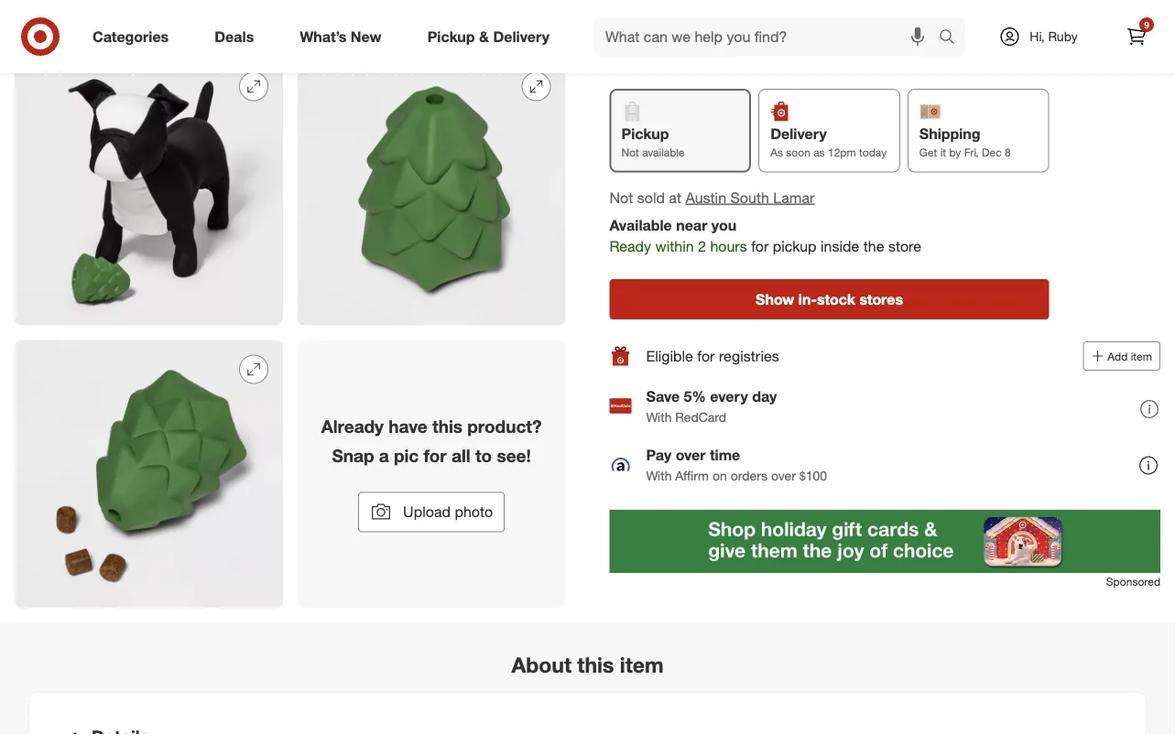 Task type: locate. For each thing, give the bounding box(es) containing it.
0 vertical spatial for
[[751, 238, 769, 256]]

(
[[695, 38, 698, 52]]

soon
[[786, 146, 810, 160]]

pickup left &
[[427, 28, 475, 45]]

%
[[710, 38, 720, 52]]

as
[[814, 146, 825, 160]]

0 horizontal spatial delivery
[[493, 28, 550, 45]]

all
[[451, 445, 471, 466]]

1 vertical spatial delivery
[[770, 125, 827, 143]]

south
[[730, 189, 769, 206]]

$
[[665, 38, 670, 52]]

store
[[888, 238, 922, 256]]

1 vertical spatial for
[[697, 347, 715, 365]]

0 vertical spatial this
[[432, 416, 463, 437]]

0 vertical spatial delivery
[[493, 28, 550, 45]]

registries
[[719, 347, 779, 365]]

this right about
[[577, 652, 614, 678]]

1 horizontal spatial delivery
[[770, 125, 827, 143]]

hi, ruby
[[1030, 28, 1078, 44]]

pay
[[646, 446, 672, 464]]

pickup inside pickup not available
[[621, 125, 669, 143]]

search
[[931, 29, 975, 47]]

affirm
[[675, 468, 709, 484]]

today
[[859, 146, 887, 160]]

this up all
[[432, 416, 463, 437]]

snap
[[332, 445, 374, 466]]

dec
[[982, 146, 1002, 160]]

at
[[669, 189, 681, 206]]

0 vertical spatial not
[[621, 146, 639, 160]]

1 vertical spatial with
[[646, 468, 672, 484]]

delivery
[[493, 28, 550, 45], [770, 125, 827, 143]]

hi,
[[1030, 28, 1045, 44]]

online
[[711, 56, 745, 72]]

for inside available near you ready within 2 hours for pickup inside the store
[[751, 238, 769, 256]]

upload photo
[[403, 503, 493, 521]]

pickup up available on the top right of the page
[[621, 125, 669, 143]]

photo
[[455, 503, 493, 521]]

with down save
[[646, 409, 672, 425]]

2 with from the top
[[646, 468, 672, 484]]

0 vertical spatial with
[[646, 409, 672, 425]]

snow shoe lodge rubber christmas tree treater dog toy - wondershop&#8482;, 4 of 6 image
[[297, 57, 566, 326]]

9 link
[[1117, 16, 1157, 57]]

already
[[321, 416, 384, 437]]

item
[[1131, 349, 1152, 363], [620, 652, 664, 678]]

1 horizontal spatial for
[[697, 347, 715, 365]]

0 vertical spatial over
[[676, 446, 706, 464]]

fri,
[[964, 146, 979, 160]]

over
[[676, 446, 706, 464], [771, 468, 796, 484]]

not inside pickup not available
[[621, 146, 639, 160]]

with
[[646, 409, 672, 425], [646, 468, 672, 484]]

not left sold
[[610, 189, 633, 206]]

pic
[[394, 445, 419, 466]]

1 horizontal spatial this
[[577, 652, 614, 678]]

for right the eligible
[[697, 347, 715, 365]]

2
[[698, 238, 706, 256]]

delivery up soon
[[770, 125, 827, 143]]

for inside already have this product? snap a pic for all to see!
[[424, 445, 447, 466]]

available near you ready within 2 hours for pickup inside the store
[[610, 217, 922, 256]]

delivery inside the delivery as soon as 12pm today
[[770, 125, 827, 143]]

eligible
[[646, 347, 693, 365]]

2 vertical spatial for
[[424, 445, 447, 466]]

1 horizontal spatial over
[[771, 468, 796, 484]]

time
[[710, 446, 740, 464]]

reg
[[664, 16, 680, 30]]

for left all
[[424, 445, 447, 466]]

1 vertical spatial not
[[610, 189, 633, 206]]

1 vertical spatial over
[[771, 468, 796, 484]]

categories
[[93, 28, 169, 45]]

1 vertical spatial pickup
[[621, 125, 669, 143]]

off
[[724, 38, 737, 52]]

about this item
[[511, 652, 664, 678]]

)
[[737, 38, 740, 52]]

0 horizontal spatial this
[[432, 416, 463, 437]]

upload photo button
[[358, 492, 505, 533]]

3.00
[[670, 38, 692, 52]]

for
[[751, 238, 769, 256], [697, 347, 715, 365], [424, 445, 447, 466]]

pay over time with affirm on orders over $100
[[646, 446, 827, 484]]

not sold at austin south lamar
[[610, 189, 815, 206]]

5%
[[684, 388, 706, 406]]

1 vertical spatial item
[[620, 652, 664, 678]]

0 horizontal spatial pickup
[[427, 28, 475, 45]]

when
[[610, 56, 643, 72]]

stock
[[817, 290, 855, 308]]

hours
[[710, 238, 747, 256]]

with inside pay over time with affirm on orders over $100
[[646, 468, 672, 484]]

with down "pay"
[[646, 468, 672, 484]]

in-
[[799, 290, 817, 308]]

sponsored
[[1106, 575, 1161, 589]]

already have this product? snap a pic for all to see!
[[321, 416, 542, 466]]

pickup
[[427, 28, 475, 45], [621, 125, 669, 143]]

sold
[[637, 189, 665, 206]]

as
[[770, 146, 783, 160]]

2 horizontal spatial for
[[751, 238, 769, 256]]

add
[[1108, 349, 1128, 363]]

for right hours
[[751, 238, 769, 256]]

1 horizontal spatial pickup
[[621, 125, 669, 143]]

over left $100
[[771, 468, 796, 484]]

every
[[710, 388, 748, 406]]

1 horizontal spatial item
[[1131, 349, 1152, 363]]

0 vertical spatial item
[[1131, 349, 1152, 363]]

not left available on the top right of the page
[[621, 146, 639, 160]]

12pm
[[828, 146, 856, 160]]

snow shoe lodge rubber christmas tree treater dog toy - wondershop&#8482;, 3 of 6 image
[[15, 57, 283, 326]]

stores
[[860, 290, 903, 308]]

upload
[[403, 503, 451, 521]]

snow shoe lodge rubber christmas tree treater dog toy - wondershop&#8482;, 5 of 6 image
[[15, 340, 283, 608]]

delivery inside pickup & delivery link
[[493, 28, 550, 45]]

over up 'affirm'
[[676, 446, 706, 464]]

get
[[919, 146, 937, 160]]

0 horizontal spatial for
[[424, 445, 447, 466]]

delivery as soon as 12pm today
[[770, 125, 887, 160]]

0 vertical spatial pickup
[[427, 28, 475, 45]]

available
[[610, 217, 672, 235]]

delivery right &
[[493, 28, 550, 45]]

this
[[432, 416, 463, 437], [577, 652, 614, 678]]

the
[[864, 238, 884, 256]]

&
[[479, 28, 489, 45]]

save 5% every day with redcard
[[646, 388, 777, 425]]

1 with from the top
[[646, 409, 672, 425]]



Task type: describe. For each thing, give the bounding box(es) containing it.
ruby
[[1048, 28, 1078, 44]]

what's new
[[300, 28, 382, 45]]

product?
[[467, 416, 542, 437]]

to
[[475, 445, 492, 466]]

0 horizontal spatial item
[[620, 652, 664, 678]]

pickup
[[773, 238, 817, 256]]

sale
[[610, 36, 636, 52]]

image gallery element
[[15, 0, 566, 614]]

add item button
[[1083, 342, 1161, 371]]

new
[[351, 28, 382, 45]]

on
[[713, 468, 727, 484]]

near
[[676, 217, 707, 235]]

$7.00 reg $10.00 sale save $ 3.00 ( 30 % off )
[[610, 7, 740, 52]]

pickup & delivery link
[[412, 16, 573, 57]]

within
[[655, 238, 694, 256]]

austin
[[686, 189, 726, 206]]

shipping get it by fri, dec 8
[[919, 125, 1011, 160]]

8
[[1005, 146, 1011, 160]]

what's
[[300, 28, 347, 45]]

eligible for registries
[[646, 347, 779, 365]]

$100
[[799, 468, 827, 484]]

add item
[[1108, 349, 1152, 363]]

show in-stock stores button
[[610, 279, 1049, 320]]

item inside button
[[1131, 349, 1152, 363]]

deals
[[215, 28, 254, 45]]

show in-stock stores
[[756, 290, 903, 308]]

it
[[940, 146, 946, 160]]

lamar
[[773, 189, 815, 206]]

save
[[639, 38, 662, 52]]

pickup not available
[[621, 125, 685, 160]]

about
[[511, 652, 572, 678]]

$10.00
[[683, 16, 716, 30]]

inside
[[821, 238, 859, 256]]

see!
[[497, 445, 531, 466]]

available
[[642, 146, 685, 160]]

deals link
[[199, 16, 277, 57]]

have
[[389, 416, 427, 437]]

what's new link
[[284, 16, 405, 57]]

pickup for &
[[427, 28, 475, 45]]

1 vertical spatial this
[[577, 652, 614, 678]]

0 horizontal spatial over
[[676, 446, 706, 464]]

search button
[[931, 16, 975, 60]]

pickup for not
[[621, 125, 669, 143]]

by
[[949, 146, 961, 160]]

categories link
[[77, 16, 192, 57]]

ready
[[610, 238, 651, 256]]

purchased
[[646, 56, 707, 72]]

show
[[756, 290, 794, 308]]

you
[[712, 217, 737, 235]]

with inside "save 5% every day with redcard"
[[646, 409, 672, 425]]

shipping
[[919, 125, 981, 143]]

for for ready
[[751, 238, 769, 256]]

a
[[379, 445, 389, 466]]

9
[[1144, 19, 1149, 30]]

$7.00
[[610, 7, 661, 33]]

day
[[752, 388, 777, 406]]

for for product?
[[424, 445, 447, 466]]

when purchased online
[[610, 56, 745, 72]]

What can we help you find? suggestions appear below search field
[[594, 16, 943, 57]]

30
[[698, 38, 710, 52]]

pickup & delivery
[[427, 28, 550, 45]]

this inside already have this product? snap a pic for all to see!
[[432, 416, 463, 437]]

redcard
[[675, 409, 726, 425]]

advertisement region
[[610, 510, 1161, 573]]

orders
[[731, 468, 768, 484]]



Task type: vqa. For each thing, say whether or not it's contained in the screenshot.
the Categories link
yes



